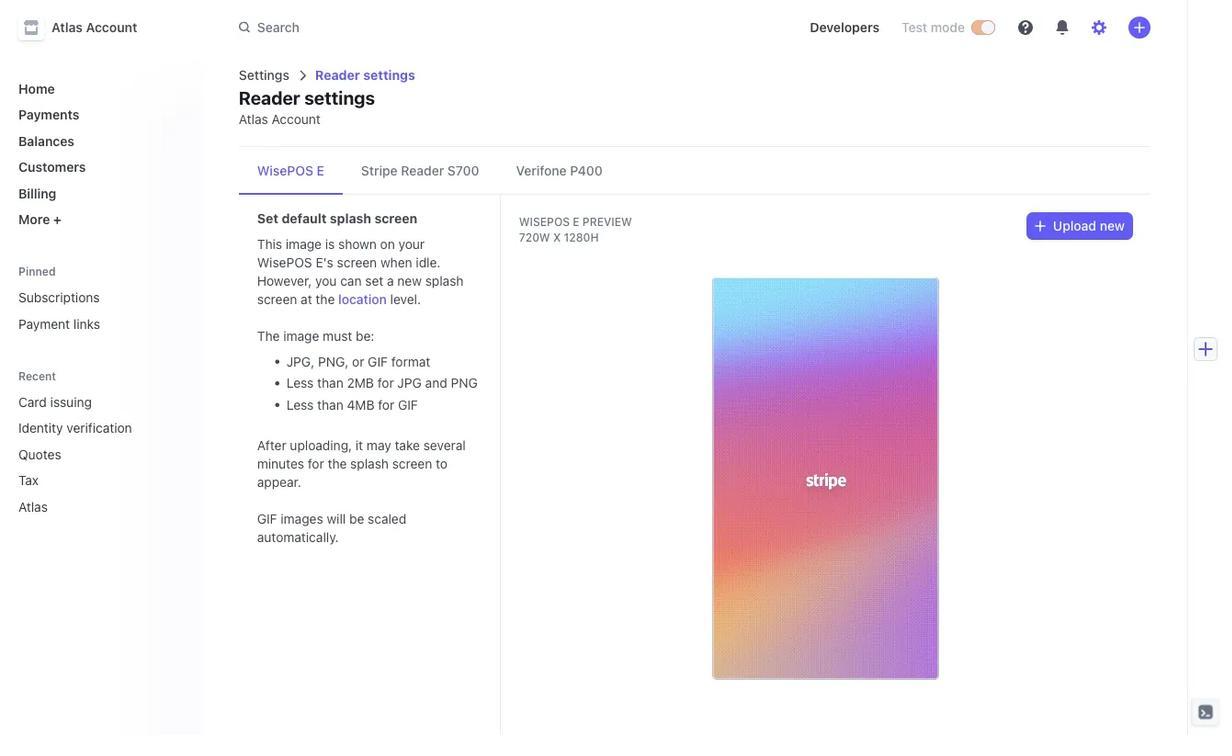 Task type: describe. For each thing, give the bounding box(es) containing it.
recent
[[18, 369, 56, 382]]

be:
[[356, 329, 375, 344]]

subscriptions
[[18, 290, 100, 305]]

verifone p400 button
[[498, 148, 621, 195]]

home link
[[11, 74, 187, 103]]

screen up on
[[375, 211, 418, 227]]

pinned
[[18, 265, 56, 278]]

minutes
[[257, 457, 304, 472]]

and
[[425, 376, 448, 391]]

is
[[325, 237, 335, 252]]

settings image
[[1092, 20, 1107, 35]]

links
[[73, 316, 100, 331]]

scaled
[[368, 512, 407, 527]]

tab list containing wisepos e
[[239, 148, 1151, 195]]

appear.
[[257, 475, 301, 490]]

upload new button
[[1028, 214, 1133, 240]]

to
[[436, 457, 448, 472]]

take
[[395, 438, 420, 453]]

home
[[18, 81, 55, 96]]

e for wisepos e preview 720w x 1280h
[[573, 216, 580, 228]]

the inside this image is shown on your wisepos e's screen when idle. however, you can set a new splash screen at the
[[316, 292, 335, 308]]

uploading,
[[290, 438, 352, 453]]

image for the
[[283, 329, 319, 344]]

verifone p400
[[516, 164, 603, 179]]

reader settings atlas account
[[239, 87, 375, 127]]

balances link
[[11, 126, 187, 156]]

payment links
[[18, 316, 100, 331]]

x
[[553, 231, 561, 244]]

gif images will be scaled automatically.
[[257, 512, 407, 545]]

idle.
[[416, 256, 441, 271]]

card
[[18, 394, 47, 410]]

wisepos for wisepos e preview 720w x 1280h
[[519, 216, 570, 228]]

settings
[[239, 68, 290, 83]]

must
[[323, 329, 352, 344]]

verifone
[[516, 164, 567, 179]]

pinned navigation links element
[[11, 264, 187, 339]]

recent element
[[0, 387, 202, 522]]

search
[[257, 20, 300, 35]]

billing link
[[11, 178, 187, 208]]

new inside button
[[1100, 219, 1125, 234]]

wisepos e preview 720w x 1280h
[[519, 216, 632, 244]]

set
[[365, 274, 384, 289]]

developers link
[[803, 13, 887, 42]]

1 less from the top
[[287, 376, 314, 391]]

it
[[356, 438, 363, 453]]

atlas link
[[11, 492, 162, 522]]

balances
[[18, 133, 74, 148]]

test mode
[[902, 20, 965, 35]]

this image is shown on your wisepos e's screen when idle. however, you can set a new splash screen at the
[[257, 237, 464, 308]]

0 vertical spatial splash
[[330, 211, 372, 227]]

wisepos e
[[257, 164, 325, 179]]

atlas for atlas account
[[51, 20, 83, 35]]

pinned element
[[11, 283, 187, 339]]

reader settings
[[315, 68, 415, 83]]

identity verification
[[18, 421, 132, 436]]

the image must be:
[[257, 329, 375, 344]]

1 vertical spatial gif
[[398, 398, 418, 413]]

account inside reader settings atlas account
[[272, 112, 321, 127]]

location
[[338, 292, 387, 308]]

customers link
[[11, 152, 187, 182]]

screen down shown
[[337, 256, 377, 271]]

verification
[[67, 421, 132, 436]]

customers
[[18, 160, 86, 175]]

atlas account
[[51, 20, 137, 35]]

card issuing link
[[11, 387, 162, 417]]

after
[[257, 438, 287, 453]]

recent navigation links element
[[0, 368, 202, 522]]

png,
[[318, 354, 349, 370]]

p400
[[570, 164, 603, 179]]

payments link
[[11, 100, 187, 130]]

stripe
[[361, 164, 398, 179]]

upload
[[1054, 219, 1097, 234]]

s700
[[448, 164, 480, 179]]

your
[[399, 237, 425, 252]]

stripe reader s700 button
[[343, 148, 498, 195]]

level.
[[390, 292, 421, 308]]

4mb
[[347, 398, 375, 413]]

developers
[[810, 20, 880, 35]]

settings for reader settings
[[363, 68, 415, 83]]

set default splash screen
[[257, 211, 418, 227]]

the inside after uploading, it may take several minutes for the splash screen to appear.
[[328, 457, 347, 472]]

0 vertical spatial for
[[378, 376, 394, 391]]

1 vertical spatial for
[[378, 398, 395, 413]]

wisepos inside this image is shown on your wisepos e's screen when idle. however, you can set a new splash screen at the
[[257, 256, 312, 271]]

mode
[[931, 20, 965, 35]]

issuing
[[50, 394, 92, 410]]

upload new
[[1054, 219, 1125, 234]]



Task type: vqa. For each thing, say whether or not it's contained in the screenshot.
splash within the this image is shown on your wisepos e's screen when idle. however, you can set a new splash screen at the
yes



Task type: locate. For each thing, give the bounding box(es) containing it.
2 vertical spatial atlas
[[18, 499, 48, 514]]

shown
[[338, 237, 377, 252]]

atlas up home
[[51, 20, 83, 35]]

screen
[[375, 211, 418, 227], [337, 256, 377, 271], [257, 292, 297, 308], [392, 457, 432, 472]]

720w
[[519, 231, 550, 244]]

atlas inside button
[[51, 20, 83, 35]]

1 horizontal spatial new
[[1100, 219, 1125, 234]]

on
[[380, 237, 395, 252]]

1 horizontal spatial atlas
[[51, 20, 83, 35]]

2 horizontal spatial reader
[[401, 164, 444, 179]]

splash inside this image is shown on your wisepos e's screen when idle. however, you can set a new splash screen at the
[[425, 274, 464, 289]]

1 vertical spatial than
[[317, 398, 344, 413]]

for down uploading,
[[308, 457, 324, 472]]

1 vertical spatial the
[[328, 457, 347, 472]]

the
[[257, 329, 280, 344]]

0 vertical spatial atlas
[[51, 20, 83, 35]]

e
[[317, 164, 325, 179], [573, 216, 580, 228]]

reader inside button
[[401, 164, 444, 179]]

1 vertical spatial e
[[573, 216, 580, 228]]

0 vertical spatial wisepos
[[257, 164, 313, 179]]

format
[[391, 354, 431, 370]]

splash up shown
[[330, 211, 372, 227]]

wisepos
[[257, 164, 313, 179], [519, 216, 570, 228], [257, 256, 312, 271]]

wisepos up '720w'
[[519, 216, 570, 228]]

tax
[[18, 473, 39, 488]]

settings for reader settings atlas account
[[305, 87, 375, 109]]

1 vertical spatial reader
[[239, 87, 300, 109]]

the
[[316, 292, 335, 308], [328, 457, 347, 472]]

will
[[327, 512, 346, 527]]

core navigation links element
[[11, 74, 187, 234]]

1 vertical spatial splash
[[425, 274, 464, 289]]

more
[[18, 212, 50, 227]]

quotes link
[[11, 440, 162, 469]]

automatically.
[[257, 530, 339, 545]]

when
[[381, 256, 413, 271]]

2 vertical spatial reader
[[401, 164, 444, 179]]

reader inside reader settings atlas account
[[239, 87, 300, 109]]

stripe reader s700
[[361, 164, 480, 179]]

screen down take
[[392, 457, 432, 472]]

payments
[[18, 107, 79, 122]]

subscriptions link
[[11, 283, 187, 313]]

atlas down settings link
[[239, 112, 268, 127]]

jpg
[[398, 376, 422, 391]]

1 vertical spatial less
[[287, 398, 314, 413]]

tax link
[[11, 466, 162, 496]]

new right upload
[[1100, 219, 1125, 234]]

atlas inside reader settings atlas account
[[239, 112, 268, 127]]

splash inside after uploading, it may take several minutes for the splash screen to appear.
[[350, 457, 389, 472]]

this
[[257, 237, 282, 252]]

0 vertical spatial settings
[[363, 68, 415, 83]]

the down uploading,
[[328, 457, 347, 472]]

may
[[367, 438, 391, 453]]

identity
[[18, 421, 63, 436]]

wisepos inside wisepos e preview 720w x 1280h
[[519, 216, 570, 228]]

jpg,
[[287, 354, 315, 370]]

payment
[[18, 316, 70, 331]]

atlas for atlas link on the left of the page
[[18, 499, 48, 514]]

account up home link
[[86, 20, 137, 35]]

a
[[387, 274, 394, 289]]

0 vertical spatial reader
[[315, 68, 360, 83]]

2 horizontal spatial gif
[[398, 398, 418, 413]]

1 vertical spatial settings
[[305, 87, 375, 109]]

0 vertical spatial account
[[86, 20, 137, 35]]

settings up reader settings atlas account
[[363, 68, 415, 83]]

gif right or
[[368, 354, 388, 370]]

less
[[287, 376, 314, 391], [287, 398, 314, 413]]

atlas inside the 'recent' element
[[18, 499, 48, 514]]

0 horizontal spatial e
[[317, 164, 325, 179]]

location link
[[338, 292, 387, 308]]

1 vertical spatial wisepos
[[519, 216, 570, 228]]

billing
[[18, 186, 56, 201]]

settings inside reader settings atlas account
[[305, 87, 375, 109]]

0 vertical spatial image
[[286, 237, 322, 252]]

payment links link
[[11, 309, 187, 339]]

preview
[[583, 216, 632, 228]]

wisepos up 'however,'
[[257, 256, 312, 271]]

0 vertical spatial gif
[[368, 354, 388, 370]]

settings link
[[239, 68, 290, 83]]

1 horizontal spatial gif
[[368, 354, 388, 370]]

0 vertical spatial less
[[287, 376, 314, 391]]

0 horizontal spatial atlas
[[18, 499, 48, 514]]

2 than from the top
[[317, 398, 344, 413]]

2 less from the top
[[287, 398, 314, 413]]

1 vertical spatial account
[[272, 112, 321, 127]]

0 vertical spatial the
[[316, 292, 335, 308]]

settings
[[363, 68, 415, 83], [305, 87, 375, 109]]

than left 4mb
[[317, 398, 344, 413]]

account up the wisepos e
[[272, 112, 321, 127]]

Search text field
[[228, 11, 746, 44]]

account
[[86, 20, 137, 35], [272, 112, 321, 127]]

than down the "png,"
[[317, 376, 344, 391]]

the down you
[[316, 292, 335, 308]]

however,
[[257, 274, 312, 289]]

atlas
[[51, 20, 83, 35], [239, 112, 268, 127], [18, 499, 48, 514]]

wisepos for wisepos e
[[257, 164, 313, 179]]

at
[[301, 292, 312, 308]]

settings down the 'reader settings'
[[305, 87, 375, 109]]

images
[[281, 512, 323, 527]]

2 horizontal spatial atlas
[[239, 112, 268, 127]]

default
[[282, 211, 327, 227]]

screen inside after uploading, it may take several minutes for the splash screen to appear.
[[392, 457, 432, 472]]

0 horizontal spatial new
[[398, 274, 422, 289]]

+
[[53, 212, 62, 227]]

Search search field
[[228, 11, 746, 44]]

several
[[424, 438, 466, 453]]

gif inside gif images will be scaled automatically.
[[257, 512, 277, 527]]

image inside this image is shown on your wisepos e's screen when idle. however, you can set a new splash screen at the
[[286, 237, 322, 252]]

gif left images
[[257, 512, 277, 527]]

card issuing
[[18, 394, 92, 410]]

wisepos inside the "wisepos e" button
[[257, 164, 313, 179]]

0 horizontal spatial reader
[[239, 87, 300, 109]]

reader for reader settings
[[315, 68, 360, 83]]

identity verification link
[[11, 413, 162, 443]]

2 vertical spatial for
[[308, 457, 324, 472]]

e up 1280h
[[573, 216, 580, 228]]

new up level.
[[398, 274, 422, 289]]

more +
[[18, 212, 62, 227]]

for left jpg
[[378, 376, 394, 391]]

tab list
[[239, 148, 1151, 195]]

for
[[378, 376, 394, 391], [378, 398, 395, 413], [308, 457, 324, 472]]

quotes
[[18, 447, 61, 462]]

2 vertical spatial gif
[[257, 512, 277, 527]]

reader down settings link
[[239, 87, 300, 109]]

help image
[[1019, 20, 1034, 35]]

wisepos up set
[[257, 164, 313, 179]]

splash down the may
[[350, 457, 389, 472]]

0 horizontal spatial gif
[[257, 512, 277, 527]]

reader up reader settings atlas account
[[315, 68, 360, 83]]

e for wisepos e
[[317, 164, 325, 179]]

e up default
[[317, 164, 325, 179]]

can
[[340, 274, 362, 289]]

1 vertical spatial image
[[283, 329, 319, 344]]

reader left s700
[[401, 164, 444, 179]]

new inside this image is shown on your wisepos e's screen when idle. however, you can set a new splash screen at the
[[398, 274, 422, 289]]

0 vertical spatial than
[[317, 376, 344, 391]]

atlas account button
[[18, 15, 156, 40]]

image for this
[[286, 237, 322, 252]]

2 vertical spatial splash
[[350, 457, 389, 472]]

e inside wisepos e preview 720w x 1280h
[[573, 216, 580, 228]]

1 horizontal spatial reader
[[315, 68, 360, 83]]

for inside after uploading, it may take several minutes for the splash screen to appear.
[[308, 457, 324, 472]]

after uploading, it may take several minutes for the splash screen to appear.
[[257, 438, 466, 490]]

or
[[352, 354, 364, 370]]

svg image
[[1035, 221, 1046, 232]]

1 vertical spatial new
[[398, 274, 422, 289]]

0 vertical spatial e
[[317, 164, 325, 179]]

image up jpg,
[[283, 329, 319, 344]]

account inside button
[[86, 20, 137, 35]]

test
[[902, 20, 928, 35]]

jpg, png, or gif format less than 2mb for jpg and png less than 4mb for gif
[[287, 354, 478, 413]]

1 horizontal spatial e
[[573, 216, 580, 228]]

2mb
[[347, 376, 374, 391]]

image down default
[[286, 237, 322, 252]]

atlas down tax
[[18, 499, 48, 514]]

2 vertical spatial wisepos
[[257, 256, 312, 271]]

1 than from the top
[[317, 376, 344, 391]]

location level.
[[338, 292, 421, 308]]

reader for reader settings atlas account
[[239, 87, 300, 109]]

set
[[257, 211, 279, 227]]

screen down 'however,'
[[257, 292, 297, 308]]

1 vertical spatial atlas
[[239, 112, 268, 127]]

1 horizontal spatial account
[[272, 112, 321, 127]]

image
[[286, 237, 322, 252], [283, 329, 319, 344]]

png
[[451, 376, 478, 391]]

new
[[1100, 219, 1125, 234], [398, 274, 422, 289]]

splash down idle.
[[425, 274, 464, 289]]

gif down jpg
[[398, 398, 418, 413]]

for right 4mb
[[378, 398, 395, 413]]

0 vertical spatial new
[[1100, 219, 1125, 234]]

e inside the "wisepos e" button
[[317, 164, 325, 179]]

you
[[315, 274, 337, 289]]

0 horizontal spatial account
[[86, 20, 137, 35]]



